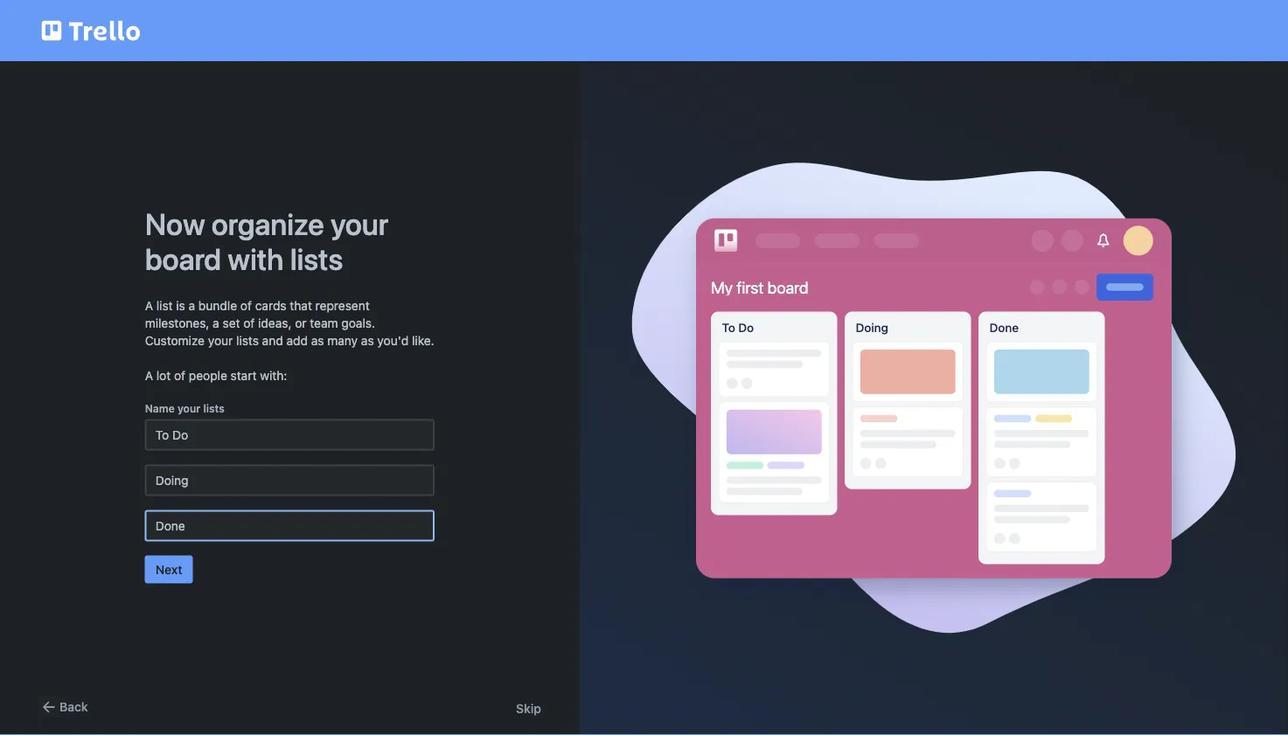 Task type: locate. For each thing, give the bounding box(es) containing it.
do
[[739, 321, 754, 335]]

of right set
[[243, 316, 255, 330]]

1 as from the left
[[311, 333, 324, 348]]

a left list
[[145, 298, 153, 313]]

0 vertical spatial a
[[145, 298, 153, 313]]

2 horizontal spatial lists
[[290, 241, 343, 276]]

next button
[[145, 556, 193, 584]]

1 a from the top
[[145, 298, 153, 313]]

board right first
[[768, 278, 809, 297]]

0 vertical spatial board
[[145, 241, 221, 276]]

customize
[[145, 333, 205, 348]]

2 horizontal spatial your
[[331, 206, 389, 241]]

as down team
[[311, 333, 324, 348]]

start
[[231, 368, 257, 383]]

your right name
[[178, 403, 201, 415]]

skip
[[516, 702, 541, 717]]

your up represent
[[331, 206, 389, 241]]

lists inside now organize your board with lists
[[290, 241, 343, 276]]

2 vertical spatial lists
[[203, 403, 225, 415]]

with:
[[260, 368, 287, 383]]

1 vertical spatial a
[[145, 368, 153, 383]]

lists down set
[[236, 333, 259, 348]]

you'd
[[377, 333, 409, 348]]

0 vertical spatial your
[[331, 206, 389, 241]]

2 vertical spatial your
[[178, 403, 201, 415]]

lists
[[290, 241, 343, 276], [236, 333, 259, 348], [203, 403, 225, 415]]

as
[[311, 333, 324, 348], [361, 333, 374, 348]]

lists inside a list is a bundle of cards that represent milestones, a set of ideas, or team goals. customize your lists and add as many as you'd like.
[[236, 333, 259, 348]]

now
[[145, 206, 205, 241]]

lists down a lot of people start with:
[[203, 403, 225, 415]]

your
[[331, 206, 389, 241], [208, 333, 233, 348], [178, 403, 201, 415]]

0 vertical spatial a
[[189, 298, 195, 313]]

1 vertical spatial of
[[243, 316, 255, 330]]

many
[[328, 333, 358, 348]]

1 horizontal spatial a
[[213, 316, 219, 330]]

a
[[145, 298, 153, 313], [145, 368, 153, 383]]

1 vertical spatial board
[[768, 278, 809, 297]]

goals.
[[342, 316, 375, 330]]

bundle
[[199, 298, 237, 313]]

of
[[241, 298, 252, 313], [243, 316, 255, 330], [174, 368, 186, 383]]

0 horizontal spatial as
[[311, 333, 324, 348]]

lists up that
[[290, 241, 343, 276]]

a left set
[[213, 316, 219, 330]]

a right is
[[189, 298, 195, 313]]

trello image
[[38, 10, 143, 51]]

0 horizontal spatial board
[[145, 241, 221, 276]]

board
[[145, 241, 221, 276], [768, 278, 809, 297]]

1 horizontal spatial lists
[[236, 333, 259, 348]]

as down goals.
[[361, 333, 374, 348]]

2 vertical spatial of
[[174, 368, 186, 383]]

name your lists
[[145, 403, 225, 415]]

a left lot
[[145, 368, 153, 383]]

a inside a list is a bundle of cards that represent milestones, a set of ideas, or team goals. customize your lists and add as many as you'd like.
[[145, 298, 153, 313]]

0 horizontal spatial a
[[189, 298, 195, 313]]

board up is
[[145, 241, 221, 276]]

1 vertical spatial lists
[[236, 333, 259, 348]]

of right lot
[[174, 368, 186, 383]]

lot
[[156, 368, 171, 383]]

ideas,
[[258, 316, 292, 330]]

people
[[189, 368, 227, 383]]

0 horizontal spatial your
[[178, 403, 201, 415]]

your down set
[[208, 333, 233, 348]]

2 a from the top
[[145, 368, 153, 383]]

1 vertical spatial your
[[208, 333, 233, 348]]

of left cards
[[241, 298, 252, 313]]

e.g., Done text field
[[145, 511, 435, 542]]

1 horizontal spatial your
[[208, 333, 233, 348]]

1 horizontal spatial board
[[768, 278, 809, 297]]

a
[[189, 298, 195, 313], [213, 316, 219, 330]]

cards
[[255, 298, 287, 313]]

2 as from the left
[[361, 333, 374, 348]]

back button
[[38, 697, 88, 718]]

0 vertical spatial lists
[[290, 241, 343, 276]]

1 horizontal spatial as
[[361, 333, 374, 348]]

skip button
[[516, 701, 541, 718]]



Task type: describe. For each thing, give the bounding box(es) containing it.
a for a list is a bundle of cards that represent milestones, a set of ideas, or team goals. customize your lists and add as many as you'd like.
[[145, 298, 153, 313]]

doing
[[856, 321, 889, 335]]

first
[[737, 278, 764, 297]]

name
[[145, 403, 175, 415]]

or
[[295, 316, 307, 330]]

and
[[262, 333, 283, 348]]

milestones,
[[145, 316, 209, 330]]

1 vertical spatial a
[[213, 316, 219, 330]]

done
[[990, 321, 1019, 335]]

e.g., Doing text field
[[145, 465, 435, 497]]

0 horizontal spatial lists
[[203, 403, 225, 415]]

a list is a bundle of cards that represent milestones, a set of ideas, or team goals. customize your lists and add as many as you'd like.
[[145, 298, 435, 348]]

add
[[287, 333, 308, 348]]

with
[[228, 241, 284, 276]]

my
[[711, 278, 733, 297]]

my first board
[[711, 278, 809, 297]]

organize
[[212, 206, 324, 241]]

now organize your board with lists
[[145, 206, 389, 276]]

your inside a list is a bundle of cards that represent milestones, a set of ideas, or team goals. customize your lists and add as many as you'd like.
[[208, 333, 233, 348]]

like.
[[412, 333, 435, 348]]

represent
[[316, 298, 370, 313]]

back
[[59, 700, 88, 715]]

is
[[176, 298, 185, 313]]

to
[[722, 321, 736, 335]]

your inside now organize your board with lists
[[331, 206, 389, 241]]

set
[[223, 316, 240, 330]]

a for a lot of people start with:
[[145, 368, 153, 383]]

team
[[310, 316, 338, 330]]

a lot of people start with:
[[145, 368, 287, 383]]

board inside now organize your board with lists
[[145, 241, 221, 276]]

Name your lists text field
[[145, 420, 435, 451]]

trello image
[[711, 226, 741, 256]]

to do
[[722, 321, 754, 335]]

next
[[155, 563, 182, 577]]

that
[[290, 298, 312, 313]]

list
[[156, 298, 173, 313]]

0 vertical spatial of
[[241, 298, 252, 313]]



Task type: vqa. For each thing, say whether or not it's contained in the screenshot.
Now
yes



